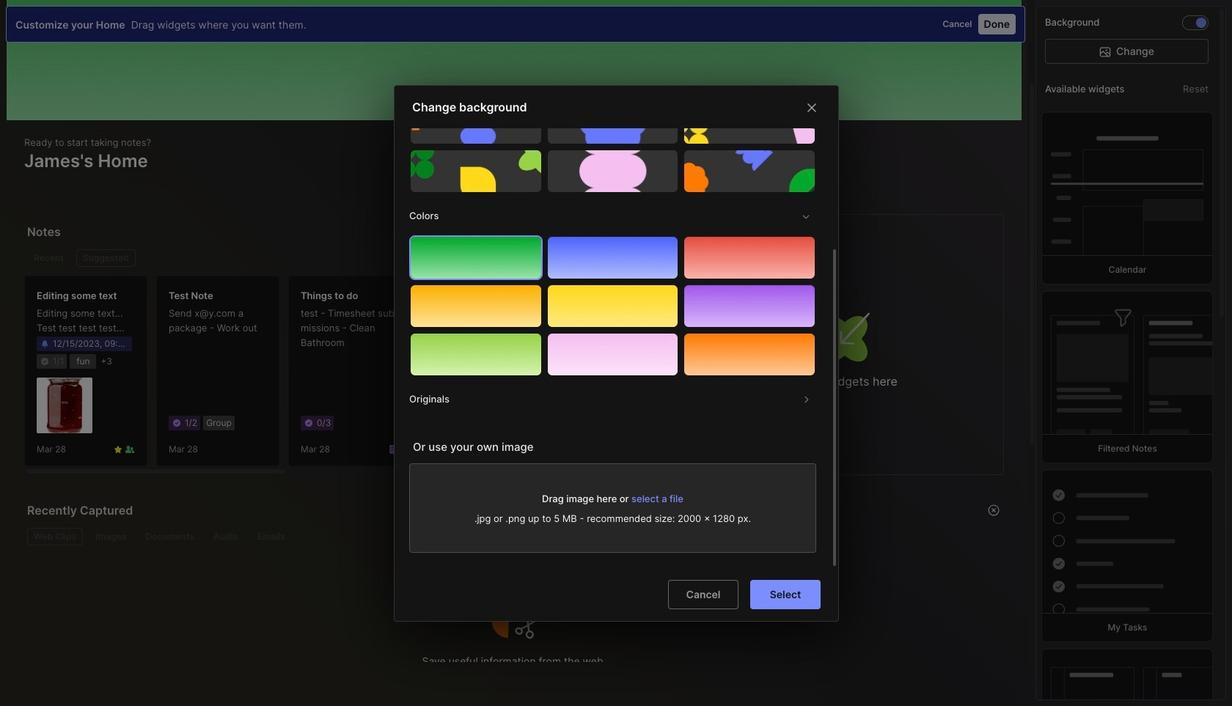 Task type: vqa. For each thing, say whether or not it's contained in the screenshot.
Find Notebooks… text box
no



Task type: locate. For each thing, give the bounding box(es) containing it.
close image
[[803, 99, 821, 116]]



